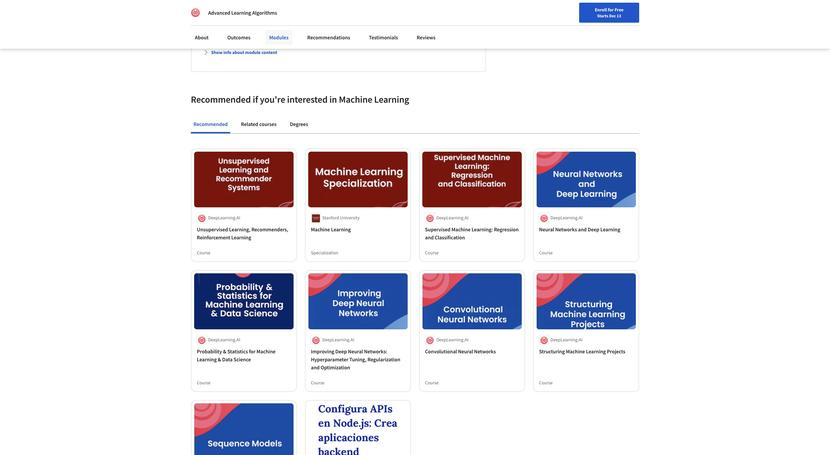Task type: describe. For each thing, give the bounding box(es) containing it.
course for unsupervised learning, recommenders, reinforcement learning
[[197, 250, 211, 256]]

0 vertical spatial about
[[254, 0, 267, 6]]

learn more
[[531, 22, 554, 28]]

show
[[211, 49, 223, 55]]

course for neural networks and deep learning
[[540, 250, 553, 256]]

2 readings
[[256, 34, 279, 40]]

recommended if you're interested in machine learning
[[191, 93, 410, 105]]

tuning,
[[350, 357, 367, 363]]

practical
[[272, 0, 291, 6]]

statistics
[[228, 349, 248, 355]]

more
[[543, 22, 554, 28]]

info
[[224, 49, 232, 55]]

recommended for recommended
[[194, 121, 228, 127]]

free
[[615, 7, 624, 13]]

supervised machine learning: regression and classification
[[425, 227, 519, 241]]

1 vertical spatial the
[[246, 7, 254, 14]]

1 learn from the left
[[241, 0, 253, 6]]

machine learning
[[311, 227, 351, 233]]

convolutional
[[425, 349, 457, 355]]

machine inside probability & statistics for machine learning & data science
[[257, 349, 276, 355]]

and inside the improving deep neural networks: hyperparameter tuning, regularization and optimization
[[311, 365, 320, 371]]

show info about module content button
[[201, 46, 280, 58]]

very
[[302, 0, 312, 6]]

neural networks and deep learning link
[[540, 226, 634, 234]]

neural inside the improving deep neural networks: hyperparameter tuning, regularization and optimization
[[348, 349, 363, 355]]

3
[[301, 34, 303, 40]]

degrees button
[[288, 116, 311, 132]]

recommendations
[[308, 34, 351, 41]]

related
[[241, 121, 259, 127]]

for inside probability & statistics for machine learning & data science
[[249, 349, 256, 355]]

show info about module content
[[211, 49, 278, 55]]

also
[[445, 0, 454, 6]]

readings
[[260, 34, 279, 40]]

recommended button
[[191, 116, 231, 132]]

courses
[[260, 121, 277, 127]]

networks inside neural networks and deep learning link
[[556, 227, 578, 233]]

dec
[[610, 13, 617, 18]]

tree.
[[420, 0, 430, 6]]

starts
[[598, 13, 609, 18]]

commonly
[[313, 0, 336, 6]]

related courses
[[241, 121, 277, 127]]

used
[[338, 0, 348, 6]]

and inside supervised machine learning: regression and classification
[[425, 235, 434, 241]]

(xgboost).
[[384, 7, 407, 14]]

projects
[[608, 349, 626, 355]]

13
[[617, 13, 622, 18]]

neural inside "convolutional neural networks" link
[[459, 349, 474, 355]]

0 horizontal spatial &
[[218, 357, 221, 363]]

including
[[286, 7, 307, 14]]

algorithm
[[369, 0, 391, 6]]

week,
[[214, 0, 227, 6]]

unsupervised
[[197, 227, 228, 233]]

a
[[268, 0, 271, 6]]

2 ungraded labs
[[425, 34, 461, 40]]

classification
[[435, 235, 465, 241]]

learn more button
[[531, 22, 554, 29]]

ungraded
[[429, 34, 450, 40]]

modules link
[[265, 30, 293, 45]]

you'll
[[431, 0, 443, 6]]

learning inside unsupervised learning, recommenders, reinforcement learning
[[232, 235, 251, 241]]

outcomes link
[[224, 30, 255, 45]]

3 quizzes
[[301, 34, 321, 40]]

outcomes
[[228, 34, 251, 41]]

improving deep neural networks: hyperparameter tuning, regularization and optimization link
[[311, 348, 405, 372]]

forests
[[327, 7, 342, 14]]

programming
[[346, 34, 377, 40]]

advanced learning algorithms
[[208, 9, 277, 16]]

quizzes
[[304, 34, 321, 40]]

university
[[340, 215, 360, 221]]

networks inside "convolutional neural networks" link
[[475, 349, 496, 355]]

regression
[[494, 227, 519, 233]]

1 horizontal spatial decision
[[400, 0, 419, 6]]

neural networks and deep learning
[[540, 227, 621, 233]]

reviews
[[417, 34, 436, 41]]

supervised
[[425, 227, 451, 233]]



Task type: vqa. For each thing, say whether or not it's contained in the screenshot.
the bottom Program:
no



Task type: locate. For each thing, give the bounding box(es) containing it.
advanced
[[208, 9, 230, 16]]

boosted
[[352, 7, 370, 14]]

2 horizontal spatial neural
[[540, 227, 555, 233]]

recommended
[[191, 93, 251, 105], [194, 121, 228, 127]]

0 horizontal spatial neural
[[348, 349, 363, 355]]

trees
[[372, 7, 383, 14]]

0 vertical spatial recommended
[[191, 93, 251, 105]]

0 vertical spatial deep
[[588, 227, 600, 233]]

this
[[203, 0, 213, 6]]

variations
[[218, 7, 240, 14]]

machine up 'classification'
[[452, 227, 471, 233]]

course for structuring machine learning projects
[[540, 380, 553, 386]]

1 horizontal spatial &
[[223, 349, 227, 355]]

machine right statistics
[[257, 349, 276, 355]]

0 horizontal spatial about
[[203, 7, 217, 14]]

about right info
[[233, 49, 245, 55]]

1 vertical spatial decision
[[255, 7, 274, 14]]

deeplearning.ai for probability
[[208, 337, 241, 343]]

learn right also
[[455, 0, 466, 6]]

recommended for recommended if you're interested in machine learning
[[191, 93, 251, 105]]

0 horizontal spatial the
[[246, 7, 254, 14]]

course for supervised machine learning: regression and classification
[[425, 250, 439, 256]]

deeplearning.ai up structuring
[[551, 337, 583, 343]]

0 horizontal spatial 2
[[256, 34, 259, 40]]

1
[[342, 34, 345, 40]]

machine right in in the top of the page
[[339, 93, 373, 105]]

machine right structuring
[[567, 349, 586, 355]]

learning inside probability & statistics for machine learning & data science
[[197, 357, 217, 363]]

for inside enroll for free starts dec 13
[[609, 7, 614, 13]]

convolutional neural networks
[[425, 349, 496, 355]]

what's included
[[203, 20, 240, 27]]

module
[[245, 49, 261, 55]]

probability
[[197, 349, 222, 355]]

structuring machine learning projects link
[[540, 348, 634, 356]]

assignment
[[378, 34, 404, 40]]

1 horizontal spatial about
[[233, 49, 245, 55]]

modules
[[269, 34, 289, 41]]

about link
[[191, 30, 213, 45]]

unsupervised learning, recommenders, reinforcement learning
[[197, 227, 289, 241]]

0 vertical spatial networks
[[556, 227, 578, 233]]

random
[[308, 7, 325, 14]]

deeplearning.ai up supervised
[[437, 215, 469, 221]]

specialization
[[311, 250, 339, 256]]

structuring
[[540, 349, 565, 355]]

probability & statistics for machine learning & data science link
[[197, 348, 291, 364]]

reinforcement
[[197, 235, 231, 241]]

machine inside supervised machine learning: regression and classification
[[452, 227, 471, 233]]

deeplearning.ai up improving
[[323, 337, 355, 343]]

about down 'this'
[[203, 7, 217, 14]]

learn
[[241, 0, 253, 6], [455, 0, 466, 6]]

2 left readings
[[256, 34, 259, 40]]

1 vertical spatial deep
[[336, 349, 347, 355]]

deep inside the improving deep neural networks: hyperparameter tuning, regularization and optimization
[[336, 349, 347, 355]]

2 for 2 readings
[[256, 34, 259, 40]]

enroll
[[595, 7, 608, 13]]

0 horizontal spatial decision
[[255, 7, 274, 14]]

0 horizontal spatial networks
[[475, 349, 496, 355]]

0 vertical spatial decision
[[400, 0, 419, 6]]

0 horizontal spatial deep
[[336, 349, 347, 355]]

improving deep neural networks: hyperparameter tuning, regularization and optimization
[[311, 349, 401, 371]]

deeplearning.ai up the unsupervised
[[208, 215, 241, 221]]

data
[[222, 357, 233, 363]]

1 vertical spatial about
[[203, 7, 217, 14]]

1 vertical spatial &
[[218, 357, 221, 363]]

0 vertical spatial for
[[609, 7, 614, 13]]

1 vertical spatial for
[[249, 349, 256, 355]]

tree,
[[275, 7, 285, 14]]

course for improving deep neural networks: hyperparameter tuning, regularization and optimization
[[311, 380, 325, 386]]

deeplearning.ai up convolutional neural networks
[[437, 337, 469, 343]]

enroll for free starts dec 13
[[595, 7, 624, 18]]

neural
[[540, 227, 555, 233], [348, 349, 363, 355], [459, 349, 474, 355]]

testimonials link
[[365, 30, 402, 45]]

2 left ungraded
[[425, 34, 428, 40]]

learning:
[[472, 227, 493, 233]]

2 for 2 ungraded labs
[[425, 34, 428, 40]]

about
[[195, 34, 209, 41]]

deeplearning.ai for structuring
[[551, 337, 583, 343]]

2 horizontal spatial about
[[254, 0, 267, 6]]

1 horizontal spatial neural
[[459, 349, 474, 355]]

deeplearning.ai up statistics
[[208, 337, 241, 343]]

videos
[[220, 34, 235, 40]]

learn up of at top left
[[241, 0, 253, 6]]

if
[[253, 93, 258, 105]]

1 2 from the left
[[256, 34, 259, 40]]

and
[[292, 0, 301, 6], [343, 7, 351, 14], [579, 227, 587, 233], [425, 235, 434, 241], [311, 365, 320, 371]]

content
[[262, 49, 278, 55]]

machine down stanford
[[311, 227, 330, 233]]

recommenders,
[[252, 227, 289, 233]]

about inside "dropdown button"
[[233, 49, 245, 55]]

about
[[254, 0, 267, 6], [203, 7, 217, 14], [233, 49, 245, 55]]

2 learn from the left
[[455, 0, 466, 6]]

2 2 from the left
[[425, 34, 428, 40]]

0 vertical spatial the
[[392, 0, 399, 6]]

1 horizontal spatial the
[[392, 0, 399, 6]]

the right of at top left
[[246, 7, 254, 14]]

in
[[330, 93, 337, 105]]

1 horizontal spatial learn
[[455, 0, 466, 6]]

14 videos
[[214, 34, 235, 40]]

course for probability & statistics for machine learning & data science
[[197, 380, 211, 386]]

science
[[234, 357, 251, 363]]

included
[[220, 20, 240, 27]]

algorithms
[[252, 9, 277, 16]]

1 horizontal spatial for
[[609, 7, 614, 13]]

structuring machine learning projects
[[540, 349, 626, 355]]

probability & statistics for machine learning & data science
[[197, 349, 276, 363]]

what's
[[203, 20, 219, 27]]

decision
[[400, 0, 419, 6], [255, 7, 274, 14]]

deeplearning.ai for convolutional
[[437, 337, 469, 343]]

deeplearning.ai
[[208, 215, 241, 221], [437, 215, 469, 221], [551, 215, 583, 221], [208, 337, 241, 343], [323, 337, 355, 343], [437, 337, 469, 343], [551, 337, 583, 343]]

you're
[[260, 93, 286, 105]]

course for convolutional neural networks
[[425, 380, 439, 386]]

1 vertical spatial recommended
[[194, 121, 228, 127]]

deeplearning.ai for improving
[[323, 337, 355, 343]]

0 horizontal spatial learn
[[241, 0, 253, 6]]

unsupervised learning, recommenders, reinforcement learning link
[[197, 226, 291, 242]]

machine
[[339, 93, 373, 105], [311, 227, 330, 233], [452, 227, 471, 233], [257, 349, 276, 355], [567, 349, 586, 355]]

& up 'data'
[[223, 349, 227, 355]]

14
[[214, 34, 219, 40]]

1 horizontal spatial networks
[[556, 227, 578, 233]]

for up science
[[249, 349, 256, 355]]

decision left tree.
[[400, 0, 419, 6]]

deeplearning.ai for neural
[[551, 215, 583, 221]]

for up dec
[[609, 7, 614, 13]]

hyperparameter
[[311, 357, 349, 363]]

deeplearning.ai for unsupervised
[[208, 215, 241, 221]]

2 vertical spatial about
[[233, 49, 245, 55]]

the
[[392, 0, 399, 6], [246, 7, 254, 14]]

of
[[241, 7, 245, 14]]

stanford university
[[323, 215, 360, 221]]

the up '(xgboost).'
[[392, 0, 399, 6]]

deeplearning.ai for supervised
[[437, 215, 469, 221]]

convolutional neural networks link
[[425, 348, 520, 356]]

1 vertical spatial networks
[[475, 349, 496, 355]]

1 horizontal spatial 2
[[425, 34, 428, 40]]

this week, you'll learn about a practical and very commonly used learning algorithm the decision tree.  you'll also learn about variations of the decision tree, including random forests and boosted trees (xgboost).
[[203, 0, 466, 14]]

0 horizontal spatial for
[[249, 349, 256, 355]]

testimonials
[[369, 34, 398, 41]]

neural inside neural networks and deep learning link
[[540, 227, 555, 233]]

& left 'data'
[[218, 357, 221, 363]]

None search field
[[95, 4, 256, 18]]

about left a
[[254, 0, 267, 6]]

reviews link
[[413, 30, 440, 45]]

supervised machine learning: regression and classification link
[[425, 226, 520, 242]]

recommended inside button
[[194, 121, 228, 127]]

recommendation tabs tab list
[[191, 116, 640, 133]]

1 horizontal spatial deep
[[588, 227, 600, 233]]

deeplearning.ai image
[[191, 8, 200, 17]]

2
[[256, 34, 259, 40], [425, 34, 428, 40]]

related courses button
[[239, 116, 280, 132]]

regularization
[[368, 357, 401, 363]]

0 vertical spatial &
[[223, 349, 227, 355]]

learning
[[232, 9, 251, 16], [375, 93, 410, 105], [331, 227, 351, 233], [601, 227, 621, 233], [232, 235, 251, 241], [587, 349, 607, 355], [197, 357, 217, 363]]

deeplearning.ai up neural networks and deep learning at the right of the page
[[551, 215, 583, 221]]

interested
[[287, 93, 328, 105]]

degrees
[[290, 121, 308, 127]]

learning,
[[229, 227, 251, 233]]

improving
[[311, 349, 335, 355]]

stanford
[[323, 215, 339, 221]]

learning
[[349, 0, 368, 6]]

machine learning link
[[311, 226, 405, 234]]

recommendations link
[[304, 30, 355, 45]]

course
[[197, 250, 211, 256], [425, 250, 439, 256], [540, 250, 553, 256], [197, 380, 211, 386], [311, 380, 325, 386], [425, 380, 439, 386], [540, 380, 553, 386]]

decision down a
[[255, 7, 274, 14]]

1 programming assignment
[[342, 34, 404, 40]]



